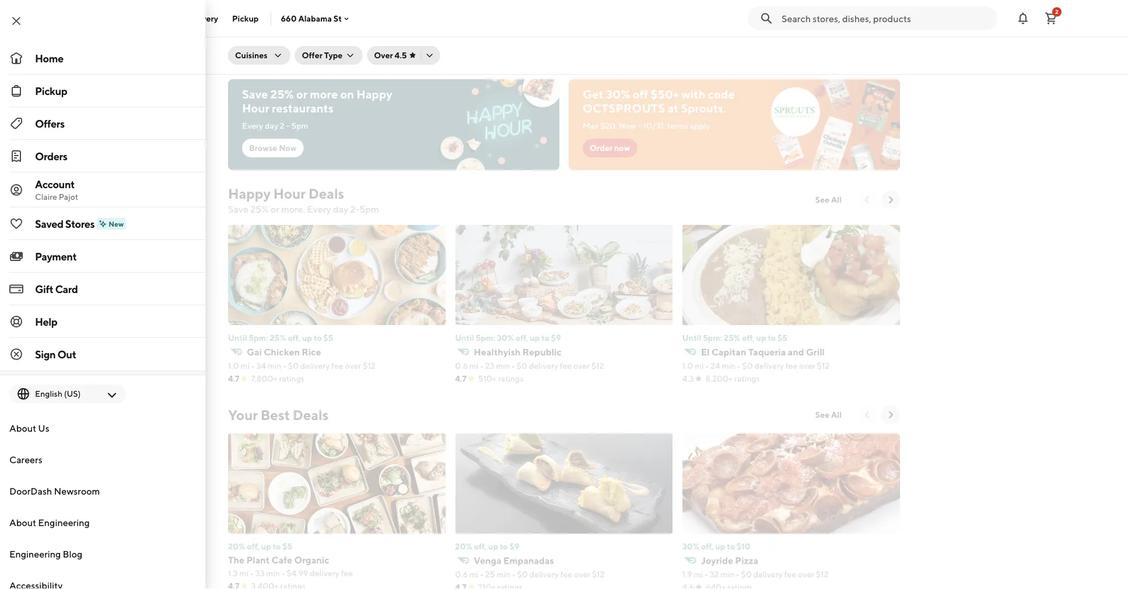 Task type: describe. For each thing, give the bounding box(es) containing it.
cuisines
[[235, 50, 268, 60]]

2-
[[350, 204, 360, 215]]

mi for el capitan taqueria and grill
[[695, 361, 704, 371]]

delivery inside 20% off, up to $5 the plant cafe organic 1.3 mi • 33 min • $4.99 delivery fee
[[310, 569, 339, 579]]

0 vertical spatial $9
[[551, 333, 561, 343]]

pickup button
[[225, 9, 266, 28]]

healthyish republic
[[474, 347, 562, 358]]

off
[[633, 88, 648, 101]]

el
[[701, 347, 710, 358]]

5pm inside save 25% or more on happy hour restaurants every day 2 - 5pm
[[291, 121, 308, 131]]

7,800+
[[251, 374, 278, 384]]

payment
[[35, 250, 77, 263]]

help
[[35, 316, 57, 328]]

510+ ratings
[[478, 374, 523, 384]]

fee for el capitan taqueria and grill
[[786, 361, 798, 371]]

delivery for joyride pizza
[[753, 570, 783, 580]]

min for el
[[722, 361, 736, 371]]

over 4.5
[[374, 50, 407, 60]]

saved stores
[[35, 218, 95, 230]]

out
[[57, 348, 76, 361]]

off, up joyride
[[701, 542, 714, 552]]

pickup inside button
[[232, 13, 259, 23]]

4.3
[[682, 374, 694, 384]]

until 5pm: 25% off, up to $5 for capitan
[[682, 333, 788, 343]]

min for venga
[[497, 570, 510, 580]]

$4.99
[[287, 569, 308, 579]]

33
[[255, 569, 264, 579]]

$20.
[[600, 121, 617, 131]]

4.5
[[395, 50, 407, 60]]

mi for venga empanadas
[[469, 570, 479, 580]]

$5 for rice
[[323, 333, 333, 343]]

now inside get 30% off $50+ with code octsprouts at sprouts. max $20. now - 10/31, terms apply.
[[619, 121, 637, 131]]

engineering inside "link"
[[9, 549, 61, 560]]

el capitan taqueria and grill
[[701, 347, 825, 358]]

25
[[485, 570, 495, 580]]

see for el capitan taqueria and grill
[[815, 195, 830, 205]]

up up el capitan taqueria and grill
[[756, 333, 766, 343]]

• left 24 at the bottom of page
[[705, 361, 709, 371]]

gift card
[[35, 283, 78, 295]]

day inside save 25% or more on happy hour restaurants every day 2 - 5pm
[[265, 121, 278, 131]]

25% inside save 25% or more on happy hour restaurants every day 2 - 5pm
[[270, 88, 294, 101]]

hour inside save 25% or more on happy hour restaurants every day 2 - 5pm
[[242, 102, 269, 115]]

restaurants
[[272, 102, 334, 115]]

• left 23
[[480, 361, 484, 371]]

every inside save 25% or more on happy hour restaurants every day 2 - 5pm
[[242, 121, 263, 131]]

to left "$10"
[[727, 542, 735, 552]]

rice
[[302, 347, 321, 358]]

to up taqueria
[[768, 333, 776, 343]]

660 alabama st
[[281, 14, 342, 23]]

over for joyride pizza
[[798, 570, 814, 580]]

cuisines button
[[228, 46, 290, 65]]

off, up el capitan taqueria and grill
[[742, 333, 755, 343]]

over 4.5 button
[[367, 46, 440, 65]]

• down the "joyride pizza"
[[736, 570, 739, 580]]

0 horizontal spatial pickup
[[35, 85, 67, 97]]

orders link
[[0, 140, 205, 173]]

until for healthyish republic
[[455, 333, 474, 343]]

account
[[35, 178, 75, 190]]

more
[[310, 88, 338, 101]]

over for gai chicken rice
[[345, 361, 361, 371]]

newsroom
[[54, 486, 100, 497]]

20% off, up to $5 the plant cafe organic 1.3 mi • 33 min • $4.99 delivery fee
[[228, 542, 353, 579]]

until for gai chicken rice
[[228, 333, 247, 343]]

510+
[[478, 374, 496, 384]]

24
[[711, 361, 720, 371]]

see all link for el capitan taqueria and grill
[[808, 191, 849, 209]]

• left 25
[[480, 570, 484, 580]]

5pm: for gai
[[249, 333, 268, 343]]

now inside button
[[279, 143, 297, 153]]

up up republic
[[530, 333, 540, 343]]

• down the healthyish republic
[[512, 361, 515, 371]]

1.9
[[682, 570, 692, 580]]

1.0 for gai chicken rice
[[228, 361, 239, 371]]

hour inside the "happy hour deals save 25% or more. every day 2-5pm"
[[273, 185, 306, 202]]

until 5pm: 25% off, up to $5 for chicken
[[228, 333, 333, 343]]

stores
[[65, 218, 95, 230]]

and
[[788, 347, 804, 358]]

close image
[[9, 14, 23, 28]]

$0 for chicken
[[288, 361, 299, 371]]

• left "33" at the bottom of the page
[[250, 569, 254, 579]]

• down 'venga empanadas'
[[512, 570, 516, 580]]

mi for joyride pizza
[[694, 570, 703, 580]]

max
[[583, 121, 599, 131]]

order
[[590, 143, 613, 153]]

your best deals link
[[228, 406, 329, 425]]

order now button
[[583, 139, 637, 158]]

see all link for joyride pizza
[[808, 406, 849, 425]]

up up rice
[[302, 333, 312, 343]]

doordash
[[9, 486, 52, 497]]

25% inside the "happy hour deals save 25% or more. every day 2-5pm"
[[250, 204, 269, 215]]

20% for 20% off, up to $5 the plant cafe organic 1.3 mi • 33 min • $4.99 delivery fee
[[228, 542, 245, 552]]

pajot
[[59, 192, 78, 202]]

sign
[[35, 348, 56, 361]]

empanadas
[[503, 556, 554, 567]]

delivery for gai chicken rice
[[300, 361, 330, 371]]

sprouts.
[[681, 102, 726, 115]]

660
[[281, 14, 297, 23]]

off, up the healthyish republic
[[516, 333, 528, 343]]

the
[[228, 555, 245, 566]]

34
[[256, 361, 266, 371]]

660 alabama st button
[[281, 14, 351, 23]]

about us
[[9, 423, 49, 434]]

code
[[708, 88, 735, 101]]

$10
[[737, 542, 751, 552]]

see for joyride pizza
[[815, 410, 830, 420]]

save 25% or more on happy hour restaurants every day 2 - 5pm
[[242, 88, 392, 131]]

alabama
[[298, 14, 332, 23]]

8,200+ ratings
[[706, 374, 760, 384]]

more.
[[281, 204, 305, 215]]

0.6 for venga empanadas
[[455, 570, 468, 580]]

$12 for el capitan taqueria and grill
[[817, 361, 830, 371]]

delivery for healthyish republic
[[529, 361, 558, 371]]

about for about us
[[9, 423, 36, 434]]

1.9 mi • 32 min • $0 delivery fee over $12
[[682, 570, 829, 580]]

to up 'venga empanadas'
[[500, 542, 508, 552]]

4.7 for healthyish republic
[[455, 374, 467, 384]]

new
[[109, 220, 124, 228]]

previous button of carousel image
[[862, 194, 873, 206]]

capitan
[[712, 347, 746, 358]]

octsprouts
[[583, 102, 665, 115]]

0 vertical spatial offers
[[228, 3, 296, 31]]

browse
[[249, 143, 277, 153]]

off, up gai chicken rice in the left bottom of the page
[[288, 333, 300, 343]]

save inside the "happy hour deals save 25% or more. every day 2-5pm"
[[228, 204, 248, 215]]

offer type button
[[295, 46, 362, 65]]

$12 for gai chicken rice
[[363, 361, 376, 371]]

offer type
[[302, 50, 343, 60]]

over for el capitan taqueria and grill
[[799, 361, 816, 371]]

deals for hour
[[308, 185, 344, 202]]

healthyish
[[474, 347, 521, 358]]

$0 for pizza
[[741, 570, 752, 580]]

delivery for el capitan taqueria and grill
[[755, 361, 784, 371]]

grill
[[806, 347, 825, 358]]

doordash newsroom link
[[0, 476, 205, 508]]

2 horizontal spatial 30%
[[682, 542, 699, 552]]

delivery button
[[180, 9, 225, 28]]

chicken
[[264, 347, 300, 358]]

payment link
[[0, 240, 205, 273]]



Task type: vqa. For each thing, say whether or not it's contained in the screenshot.


Task type: locate. For each thing, give the bounding box(es) containing it.
2 horizontal spatial 5pm:
[[703, 333, 722, 343]]

$12 for joyride pizza
[[816, 570, 829, 580]]

min right 24 at the bottom of page
[[722, 361, 736, 371]]

0 horizontal spatial until
[[228, 333, 247, 343]]

to up rice
[[314, 333, 322, 343]]

1 horizontal spatial 2
[[1055, 8, 1059, 15]]

gai
[[247, 347, 262, 358]]

min inside 20% off, up to $5 the plant cafe organic 1.3 mi • 33 min • $4.99 delivery fee
[[266, 569, 280, 579]]

5pm: up healthyish
[[476, 333, 495, 343]]

get
[[583, 88, 604, 101]]

0 vertical spatial engineering
[[38, 518, 90, 529]]

4.7
[[228, 374, 239, 384], [455, 374, 467, 384]]

0 vertical spatial day
[[265, 121, 278, 131]]

- left the 10/31,
[[638, 121, 642, 131]]

fee for gai chicken rice
[[331, 361, 343, 371]]

venga empanadas
[[474, 556, 554, 567]]

• up 8,200+ ratings on the bottom right of page
[[737, 361, 741, 371]]

0 horizontal spatial ratings
[[279, 374, 304, 384]]

fee for joyride pizza
[[784, 570, 796, 580]]

home link
[[0, 42, 205, 75]]

on
[[340, 88, 354, 101]]

mi inside 20% off, up to $5 the plant cafe organic 1.3 mi • 33 min • $4.99 delivery fee
[[239, 569, 248, 579]]

1 vertical spatial 5pm
[[360, 204, 379, 215]]

5pm: up el
[[703, 333, 722, 343]]

30% inside get 30% off $50+ with code octsprouts at sprouts. max $20. now - 10/31, terms apply.
[[606, 88, 630, 101]]

get 30% off $50+ with code octsprouts at sprouts. max $20. now - 10/31, terms apply.
[[583, 88, 735, 131]]

hour up more.
[[273, 185, 306, 202]]

plant
[[246, 555, 270, 566]]

min up 7,800+ ratings in the left bottom of the page
[[268, 361, 281, 371]]

2 4.7 from the left
[[455, 374, 467, 384]]

0 vertical spatial happy
[[357, 88, 392, 101]]

0 vertical spatial save
[[242, 88, 268, 101]]

$5 inside 20% off, up to $5 the plant cafe organic 1.3 mi • 33 min • $4.99 delivery fee
[[282, 542, 292, 552]]

type
[[324, 50, 343, 60]]

to
[[314, 333, 322, 343], [542, 333, 549, 343], [768, 333, 776, 343], [273, 542, 281, 552], [500, 542, 508, 552], [727, 542, 735, 552]]

1 about from the top
[[9, 423, 36, 434]]

2 ratings from the left
[[498, 374, 523, 384]]

0 vertical spatial 2
[[1055, 8, 1059, 15]]

2 0.6 from the top
[[455, 570, 468, 580]]

0 items, open order cart image
[[1044, 11, 1058, 25]]

• left 32
[[705, 570, 708, 580]]

pizza
[[735, 556, 758, 567]]

pickup
[[232, 13, 259, 23], [35, 85, 67, 97]]

1 vertical spatial or
[[271, 204, 279, 215]]

careers link
[[0, 445, 205, 476]]

happy
[[357, 88, 392, 101], [228, 185, 271, 202]]

min for healthyish
[[496, 361, 510, 371]]

2 inside button
[[1055, 8, 1059, 15]]

1 vertical spatial every
[[307, 204, 331, 215]]

until 5pm: 25% off, up to $5 up the chicken
[[228, 333, 333, 343]]

1 vertical spatial pickup
[[35, 85, 67, 97]]

0 vertical spatial deals
[[308, 185, 344, 202]]

ratings for republic
[[498, 374, 523, 384]]

1.0 mi • 24 min • $0 delivery fee over $12
[[682, 361, 830, 371]]

or
[[296, 88, 308, 101], [271, 204, 279, 215]]

day left 2-
[[333, 204, 348, 215]]

about for about engineering
[[9, 518, 36, 529]]

deals
[[308, 185, 344, 202], [293, 407, 329, 424]]

ratings down 0.6 mi • 23 min • $0 delivery fee over $12
[[498, 374, 523, 384]]

best
[[261, 407, 290, 424]]

1 horizontal spatial or
[[296, 88, 308, 101]]

min right 25
[[497, 570, 510, 580]]

$50+
[[651, 88, 679, 101]]

apply.
[[690, 121, 712, 131]]

save down cuisines button
[[242, 88, 268, 101]]

sign out link
[[0, 338, 205, 371]]

0 horizontal spatial 4.7
[[228, 374, 239, 384]]

1 vertical spatial see all link
[[808, 406, 849, 425]]

5pm: up gai at the bottom left
[[249, 333, 268, 343]]

all left previous button of carousel image
[[831, 195, 842, 205]]

2 horizontal spatial $5
[[778, 333, 788, 343]]

engineering down 'about engineering'
[[9, 549, 61, 560]]

20% off, up to $9
[[455, 542, 519, 552]]

30% up 1.9
[[682, 542, 699, 552]]

1 1.0 from the left
[[228, 361, 239, 371]]

offers up cuisines button
[[228, 3, 296, 31]]

1 vertical spatial see all
[[815, 410, 842, 420]]

2 see from the top
[[815, 410, 830, 420]]

1 4.7 from the left
[[228, 374, 239, 384]]

$0 for republic
[[517, 361, 527, 371]]

1 vertical spatial $9
[[510, 542, 519, 552]]

all for joyride pizza
[[831, 410, 842, 420]]

$0 down pizza
[[741, 570, 752, 580]]

1.3
[[228, 569, 238, 579]]

home
[[35, 52, 63, 64]]

2 vertical spatial 30%
[[682, 542, 699, 552]]

pickup down home
[[35, 85, 67, 97]]

gai chicken rice
[[247, 347, 321, 358]]

2 up browse now
[[280, 121, 285, 131]]

up
[[302, 333, 312, 343], [530, 333, 540, 343], [756, 333, 766, 343], [261, 542, 271, 552], [488, 542, 498, 552], [715, 542, 725, 552]]

$5 up taqueria
[[778, 333, 788, 343]]

$0 for empanadas
[[517, 570, 528, 580]]

$5 for taqueria
[[778, 333, 788, 343]]

every up browse in the left top of the page
[[242, 121, 263, 131]]

0 vertical spatial every
[[242, 121, 263, 131]]

1 horizontal spatial offers
[[228, 3, 296, 31]]

0 vertical spatial all
[[831, 195, 842, 205]]

1 horizontal spatial 30%
[[606, 88, 630, 101]]

1.0 mi • 34 min • $0 delivery fee over $12
[[228, 361, 376, 371]]

1 until from the left
[[228, 333, 247, 343]]

off, up 'plant'
[[247, 542, 260, 552]]

1 vertical spatial save
[[228, 204, 248, 215]]

1 vertical spatial deals
[[293, 407, 329, 424]]

2 about from the top
[[9, 518, 36, 529]]

day inside the "happy hour deals save 25% or more. every day 2-5pm"
[[333, 204, 348, 215]]

• left '34'
[[251, 361, 255, 371]]

min right "33" at the bottom of the page
[[266, 569, 280, 579]]

$0 down empanadas
[[517, 570, 528, 580]]

- down restaurants
[[286, 121, 290, 131]]

2 horizontal spatial ratings
[[734, 374, 760, 384]]

1.0 up 4.3
[[682, 361, 693, 371]]

$0 down the healthyish republic
[[517, 361, 527, 371]]

republic
[[523, 347, 562, 358]]

25% up the chicken
[[270, 333, 286, 343]]

mi for gai chicken rice
[[241, 361, 250, 371]]

to inside 20% off, up to $5 the plant cafe organic 1.3 mi • 33 min • $4.99 delivery fee
[[273, 542, 281, 552]]

ratings for capitan
[[734, 374, 760, 384]]

now down octsprouts
[[619, 121, 637, 131]]

0 vertical spatial see
[[815, 195, 830, 205]]

see all left previous button of carousel icon
[[815, 410, 842, 420]]

2 inside save 25% or more on happy hour restaurants every day 2 - 5pm
[[280, 121, 285, 131]]

2 all from the top
[[831, 410, 842, 420]]

5pm:
[[249, 333, 268, 343], [476, 333, 495, 343], [703, 333, 722, 343]]

mi for healthyish republic
[[469, 361, 479, 371]]

0 horizontal spatial 2
[[280, 121, 285, 131]]

5pm
[[291, 121, 308, 131], [360, 204, 379, 215]]

fee
[[331, 361, 343, 371], [560, 361, 572, 371], [786, 361, 798, 371], [341, 569, 353, 579], [561, 570, 572, 580], [784, 570, 796, 580]]

0 horizontal spatial until 5pm: 25% off, up to $5
[[228, 333, 333, 343]]

2 right notification bell icon on the right of the page
[[1055, 8, 1059, 15]]

1 - from the left
[[286, 121, 290, 131]]

mi down el
[[695, 361, 704, 371]]

$9 up republic
[[551, 333, 561, 343]]

3 until from the left
[[682, 333, 701, 343]]

taqueria
[[748, 347, 786, 358]]

0 vertical spatial 0.6
[[455, 361, 468, 371]]

0 horizontal spatial 1.0
[[228, 361, 239, 371]]

up up 'venga'
[[488, 542, 498, 552]]

2 5pm: from the left
[[476, 333, 495, 343]]

$5 up 1.0 mi • 34 min • $0 delivery fee over $12
[[323, 333, 333, 343]]

until up healthyish
[[455, 333, 474, 343]]

see all link left previous button of carousel image
[[808, 191, 849, 209]]

happy inside save 25% or more on happy hour restaurants every day 2 - 5pm
[[357, 88, 392, 101]]

delivery for venga empanadas
[[529, 570, 559, 580]]

1 horizontal spatial until 5pm: 25% off, up to $5
[[682, 333, 788, 343]]

$12 for healthyish republic
[[592, 361, 604, 371]]

1 vertical spatial day
[[333, 204, 348, 215]]

previous button of carousel image
[[862, 410, 873, 421]]

1 0.6 from the top
[[455, 361, 468, 371]]

next button of carousel image
[[885, 410, 897, 421]]

delivery down pizza
[[753, 570, 783, 580]]

$0 for capitan
[[742, 361, 753, 371]]

1 see from the top
[[815, 195, 830, 205]]

see all link left previous button of carousel icon
[[808, 406, 849, 425]]

1 horizontal spatial hour
[[273, 185, 306, 202]]

see left previous button of carousel icon
[[815, 410, 830, 420]]

5pm: for healthyish
[[476, 333, 495, 343]]

gift card link
[[0, 273, 205, 306]]

organic
[[294, 555, 329, 566]]

mi right 1.9
[[694, 570, 703, 580]]

2 see all from the top
[[815, 410, 842, 420]]

1 horizontal spatial now
[[619, 121, 637, 131]]

1 vertical spatial now
[[279, 143, 297, 153]]

1 horizontal spatial 20%
[[455, 542, 472, 552]]

all for el capitan taqueria and grill
[[831, 195, 842, 205]]

0 horizontal spatial $9
[[510, 542, 519, 552]]

1 vertical spatial hour
[[273, 185, 306, 202]]

$9 up 'venga empanadas'
[[510, 542, 519, 552]]

3 ratings from the left
[[734, 374, 760, 384]]

browse now button
[[242, 139, 304, 158]]

2 see all link from the top
[[808, 406, 849, 425]]

min up the 510+ ratings
[[496, 361, 510, 371]]

1 vertical spatial happy
[[228, 185, 271, 202]]

0.6 left 25
[[455, 570, 468, 580]]

1 ratings from the left
[[279, 374, 304, 384]]

1 all from the top
[[831, 195, 842, 205]]

2 button
[[1040, 7, 1063, 30]]

0 horizontal spatial 5pm
[[291, 121, 308, 131]]

happy right on
[[357, 88, 392, 101]]

1 horizontal spatial 1.0
[[682, 361, 693, 371]]

until up el
[[682, 333, 701, 343]]

20% inside 20% off, up to $5 the plant cafe organic 1.3 mi • 33 min • $4.99 delivery fee
[[228, 542, 245, 552]]

happy down browse in the left top of the page
[[228, 185, 271, 202]]

1 horizontal spatial -
[[638, 121, 642, 131]]

next button of carousel image
[[885, 194, 897, 206]]

0 vertical spatial about
[[9, 423, 36, 434]]

all
[[831, 195, 842, 205], [831, 410, 842, 420]]

delivery down rice
[[300, 361, 330, 371]]

min right 32
[[721, 570, 734, 580]]

0 horizontal spatial offers
[[35, 117, 65, 130]]

st
[[334, 14, 342, 23]]

2 horizontal spatial until
[[682, 333, 701, 343]]

until 5pm: 25% off, up to $5 up capitan
[[682, 333, 788, 343]]

30% up healthyish
[[497, 333, 514, 343]]

deals inside the "happy hour deals save 25% or more. every day 2-5pm"
[[308, 185, 344, 202]]

4.7 for gai chicken rice
[[228, 374, 239, 384]]

or inside the "happy hour deals save 25% or more. every day 2-5pm"
[[271, 204, 279, 215]]

0 horizontal spatial happy
[[228, 185, 271, 202]]

ratings for chicken
[[279, 374, 304, 384]]

1.0 for el capitan taqueria and grill
[[682, 361, 693, 371]]

over for venga empanadas
[[574, 570, 590, 580]]

doordash newsroom
[[9, 486, 100, 497]]

engineering up blog
[[38, 518, 90, 529]]

see all left previous button of carousel image
[[815, 195, 842, 205]]

notification bell image
[[1016, 11, 1030, 25]]

0 horizontal spatial $5
[[282, 542, 292, 552]]

about left us on the left
[[9, 423, 36, 434]]

or up restaurants
[[296, 88, 308, 101]]

off, inside 20% off, up to $5 the plant cafe organic 1.3 mi • 33 min • $4.99 delivery fee
[[247, 542, 260, 552]]

1 horizontal spatial day
[[333, 204, 348, 215]]

sign out
[[35, 348, 76, 361]]

4.7 left 510+
[[455, 374, 467, 384]]

0 vertical spatial see all link
[[808, 191, 849, 209]]

pickup link
[[0, 75, 205, 107]]

fee inside 20% off, up to $5 the plant cafe organic 1.3 mi • 33 min • $4.99 delivery fee
[[341, 569, 353, 579]]

1 vertical spatial engineering
[[9, 549, 61, 560]]

over
[[374, 50, 393, 60]]

0 horizontal spatial 5pm:
[[249, 333, 268, 343]]

• down gai chicken rice in the left bottom of the page
[[283, 361, 286, 371]]

2 1.0 from the left
[[682, 361, 693, 371]]

now
[[614, 143, 630, 153]]

25% up restaurants
[[270, 88, 294, 101]]

mi right 1.3
[[239, 569, 248, 579]]

1 20% from the left
[[228, 542, 245, 552]]

2 until from the left
[[455, 333, 474, 343]]

0.6 for healthyish republic
[[455, 361, 468, 371]]

30%
[[606, 88, 630, 101], [497, 333, 514, 343], [682, 542, 699, 552]]

until 5pm: 30% off, up to $9
[[455, 333, 561, 343]]

or inside save 25% or more on happy hour restaurants every day 2 - 5pm
[[296, 88, 308, 101]]

$5 up the "cafe"
[[282, 542, 292, 552]]

10/31,
[[643, 121, 666, 131]]

to up republic
[[542, 333, 549, 343]]

2 - from the left
[[638, 121, 642, 131]]

joyride pizza
[[701, 556, 758, 567]]

32
[[710, 570, 719, 580]]

1 horizontal spatial ratings
[[498, 374, 523, 384]]

orders
[[35, 150, 67, 162]]

off, up 'venga'
[[474, 542, 487, 552]]

min for gai
[[268, 361, 281, 371]]

$0 up 8,200+ ratings on the bottom right of page
[[742, 361, 753, 371]]

fee for healthyish republic
[[560, 361, 572, 371]]

your
[[228, 407, 258, 424]]

0 horizontal spatial now
[[279, 143, 297, 153]]

about engineering
[[9, 518, 90, 529]]

until up gai at the bottom left
[[228, 333, 247, 343]]

min
[[268, 361, 281, 371], [496, 361, 510, 371], [722, 361, 736, 371], [266, 569, 280, 579], [497, 570, 510, 580], [721, 570, 734, 580]]

0 horizontal spatial -
[[286, 121, 290, 131]]

$12 for venga empanadas
[[592, 570, 605, 580]]

2 until 5pm: 25% off, up to $5 from the left
[[682, 333, 788, 343]]

•
[[251, 361, 255, 371], [283, 361, 286, 371], [480, 361, 484, 371], [512, 361, 515, 371], [705, 361, 709, 371], [737, 361, 741, 371], [250, 569, 254, 579], [282, 569, 285, 579], [480, 570, 484, 580], [512, 570, 516, 580], [705, 570, 708, 580], [736, 570, 739, 580]]

up inside 20% off, up to $5 the plant cafe organic 1.3 mi • 33 min • $4.99 delivery fee
[[261, 542, 271, 552]]

happy inside the "happy hour deals save 25% or more. every day 2-5pm"
[[228, 185, 271, 202]]

every inside the "happy hour deals save 25% or more. every day 2-5pm"
[[307, 204, 331, 215]]

ratings down 1.0 mi • 34 min • $0 delivery fee over $12
[[279, 374, 304, 384]]

0 horizontal spatial every
[[242, 121, 263, 131]]

1 horizontal spatial until
[[455, 333, 474, 343]]

0 vertical spatial 5pm
[[291, 121, 308, 131]]

23
[[485, 361, 495, 371]]

offers link
[[0, 107, 205, 140]]

happy hour deals save 25% or more. every day 2-5pm
[[228, 185, 379, 215]]

0 vertical spatial hour
[[242, 102, 269, 115]]

see all for el capitan taqueria and grill
[[815, 195, 842, 205]]

5pm inside the "happy hour deals save 25% or more. every day 2-5pm"
[[360, 204, 379, 215]]

1 vertical spatial 30%
[[497, 333, 514, 343]]

$12
[[363, 361, 376, 371], [592, 361, 604, 371], [817, 361, 830, 371], [592, 570, 605, 580], [816, 570, 829, 580]]

1 5pm: from the left
[[249, 333, 268, 343]]

1 horizontal spatial 5pm:
[[476, 333, 495, 343]]

2 20% from the left
[[455, 542, 472, 552]]

up up 'plant'
[[261, 542, 271, 552]]

your best deals
[[228, 407, 329, 424]]

over
[[345, 361, 361, 371], [574, 361, 590, 371], [799, 361, 816, 371], [574, 570, 590, 580], [798, 570, 814, 580]]

1 vertical spatial offers
[[35, 117, 65, 130]]

all left previous button of carousel icon
[[831, 410, 842, 420]]

1 horizontal spatial happy
[[357, 88, 392, 101]]

or left more.
[[271, 204, 279, 215]]

browse now
[[249, 143, 297, 153]]

1 vertical spatial see
[[815, 410, 830, 420]]

0 vertical spatial see all
[[815, 195, 842, 205]]

1 see all from the top
[[815, 195, 842, 205]]

joyride
[[701, 556, 733, 567]]

fee for venga empanadas
[[561, 570, 572, 580]]

1 horizontal spatial pickup
[[232, 13, 259, 23]]

up up joyride
[[715, 542, 725, 552]]

delivery down republic
[[529, 361, 558, 371]]

1 horizontal spatial 5pm
[[360, 204, 379, 215]]

with
[[682, 88, 706, 101]]

0 vertical spatial 30%
[[606, 88, 630, 101]]

delivery down 'organic'
[[310, 569, 339, 579]]

1 vertical spatial about
[[9, 518, 36, 529]]

help link
[[0, 306, 205, 338]]

1 see all link from the top
[[808, 191, 849, 209]]

over for healthyish republic
[[574, 361, 590, 371]]

0 vertical spatial or
[[296, 88, 308, 101]]

30% up octsprouts
[[606, 88, 630, 101]]

every right more.
[[307, 204, 331, 215]]

0 vertical spatial pickup
[[232, 13, 259, 23]]

0 vertical spatial now
[[619, 121, 637, 131]]

5pm: for el
[[703, 333, 722, 343]]

about engineering link
[[0, 508, 205, 539]]

0 horizontal spatial hour
[[242, 102, 269, 115]]

1 horizontal spatial $5
[[323, 333, 333, 343]]

1 vertical spatial all
[[831, 410, 842, 420]]

20% for 20% off, up to $9
[[455, 542, 472, 552]]

- inside get 30% off $50+ with code octsprouts at sprouts. max $20. now - 10/31, terms apply.
[[638, 121, 642, 131]]

25% up capitan
[[724, 333, 740, 343]]

2
[[1055, 8, 1059, 15], [280, 121, 285, 131]]

0 horizontal spatial 30%
[[497, 333, 514, 343]]

save inside save 25% or more on happy hour restaurants every day 2 - 5pm
[[242, 88, 268, 101]]

1 horizontal spatial every
[[307, 204, 331, 215]]

about
[[9, 423, 36, 434], [9, 518, 36, 529]]

account claire pajot
[[35, 178, 78, 202]]

delivery down empanadas
[[529, 570, 559, 580]]

now right browse in the left top of the page
[[279, 143, 297, 153]]

claire
[[35, 192, 57, 202]]

$0 down gai chicken rice in the left bottom of the page
[[288, 361, 299, 371]]

- inside save 25% or more on happy hour restaurants every day 2 - 5pm
[[286, 121, 290, 131]]

see
[[815, 195, 830, 205], [815, 410, 830, 420]]

card
[[55, 283, 78, 295]]

0 horizontal spatial 20%
[[228, 542, 245, 552]]

3 5pm: from the left
[[703, 333, 722, 343]]

1 vertical spatial 2
[[280, 121, 285, 131]]

1 horizontal spatial $9
[[551, 333, 561, 343]]

hour up browse in the left top of the page
[[242, 102, 269, 115]]

1 until 5pm: 25% off, up to $5 from the left
[[228, 333, 333, 343]]

day up browse now
[[265, 121, 278, 131]]

min for joyride
[[721, 570, 734, 580]]

0 horizontal spatial day
[[265, 121, 278, 131]]

• down the "cafe"
[[282, 569, 285, 579]]

1 horizontal spatial 4.7
[[455, 374, 467, 384]]

1 vertical spatial 0.6
[[455, 570, 468, 580]]

about down doordash
[[9, 518, 36, 529]]

until 5pm: 25% off, up to $5
[[228, 333, 333, 343], [682, 333, 788, 343]]

engineering blog link
[[0, 539, 205, 571]]

0 horizontal spatial or
[[271, 204, 279, 215]]

see left previous button of carousel image
[[815, 195, 830, 205]]

deals for best
[[293, 407, 329, 424]]

until for el capitan taqueria and grill
[[682, 333, 701, 343]]

pickup up "cuisines"
[[232, 13, 259, 23]]

see all for joyride pizza
[[815, 410, 842, 420]]

-
[[286, 121, 290, 131], [638, 121, 642, 131]]

mi
[[241, 361, 250, 371], [469, 361, 479, 371], [695, 361, 704, 371], [239, 569, 248, 579], [469, 570, 479, 580], [694, 570, 703, 580]]

terms
[[667, 121, 688, 131]]

$9
[[551, 333, 561, 343], [510, 542, 519, 552]]



